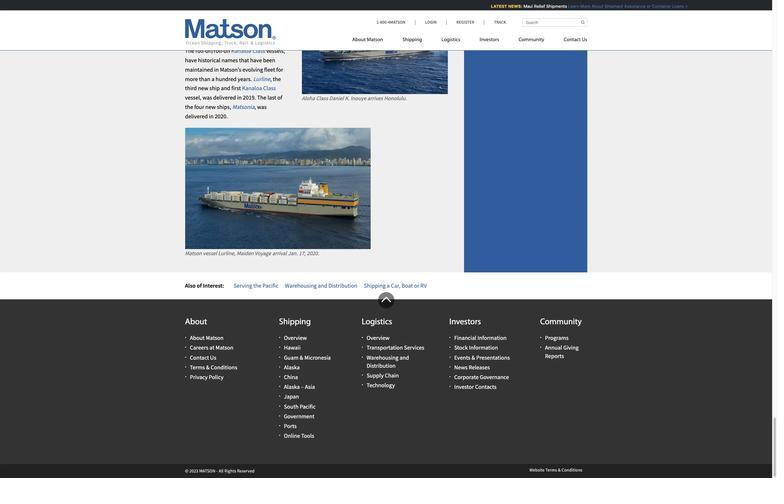 Task type: vqa. For each thing, say whether or not it's contained in the screenshot.
operate.
no



Task type: locate. For each thing, give the bounding box(es) containing it.
0 vertical spatial investors
[[480, 37, 499, 42]]

2 vertical spatial shipping
[[279, 318, 311, 327]]

1 vertical spatial ,
[[270, 75, 272, 83]]

contact inside about matson careers at matson contact us terms & conditions privacy policy
[[190, 354, 209, 361]]

shipping down 4matson
[[403, 37, 422, 42]]

the roll-on/roll-off kanaloa class
[[185, 47, 265, 55]]

& inside about matson careers at matson contact us terms & conditions privacy policy
[[206, 363, 210, 371]]

chain
[[385, 372, 399, 379]]

warehousing and distribution
[[285, 282, 357, 289]]

0 horizontal spatial k.
[[220, 3, 225, 11]]

shipping up backtop image
[[364, 282, 386, 289]]

delivered up ships, in the left of the page
[[213, 94, 236, 101]]

was inside kanaloa class vessel, was delivered in 2019. the last of the four new ships,
[[203, 94, 212, 101]]

technology link
[[367, 381, 395, 389]]

2020. down ships, in the left of the page
[[215, 112, 228, 120]]

0 vertical spatial alaska
[[284, 363, 300, 371]]

contact us
[[564, 37, 587, 42]]

kanaloa class link
[[231, 47, 265, 55], [242, 84, 276, 92]]

investors down the 'track' link
[[480, 37, 499, 42]]

of right also
[[197, 282, 202, 289]]

1 vertical spatial investors
[[449, 318, 481, 327]]

daniel right the 'aloha'
[[329, 95, 344, 102]]

financial information link
[[454, 334, 507, 342]]

programs link
[[545, 334, 568, 342]]

1 horizontal spatial distribution
[[367, 362, 396, 369]]

1 vertical spatial kanaloa class link
[[242, 84, 276, 92]]

0 vertical spatial information
[[478, 334, 507, 342]]

0 horizontal spatial delivered
[[185, 112, 208, 120]]

1 vertical spatial contact us link
[[190, 354, 216, 361]]

kaimana hila
[[185, 3, 276, 20]]

us down search icon
[[582, 37, 587, 42]]

the left four
[[185, 103, 193, 111]]

class up been
[[252, 47, 265, 55]]

0 horizontal spatial us
[[210, 354, 216, 361]]

in down 'ship'
[[209, 112, 214, 120]]

k.
[[220, 3, 225, 11], [345, 95, 349, 102]]

0 horizontal spatial shipping
[[279, 318, 311, 327]]

class for aloha
[[316, 95, 328, 102]]

0 horizontal spatial contact
[[190, 354, 209, 361]]

logistics
[[442, 37, 460, 42], [362, 318, 392, 327]]

the left u.s.
[[211, 31, 220, 39]]

off
[[224, 47, 230, 55]]

or left rv
[[414, 282, 419, 289]]

ports link
[[284, 422, 297, 430]]

warehousing down transportation
[[367, 354, 398, 361]]

1-800-4matson link
[[377, 19, 415, 25]]

kanaloa up 2019.
[[242, 84, 262, 92]]

delivered inside kanaloa class vessel, was delivered in 2019. the last of the four new ships,
[[213, 94, 236, 101]]

1 vertical spatial inouye
[[351, 95, 366, 102]]

investors up financial
[[449, 318, 481, 327]]

contact us link down search icon
[[554, 34, 587, 47]]

class inside kanaloa class vessel, was delivered in 2019. the last of the four new ships,
[[263, 84, 276, 92]]

kanaloa inside kanaloa class vessel, was delivered in 2019. the last of the four new ships,
[[242, 84, 262, 92]]

community up programs
[[540, 318, 582, 327]]

0 vertical spatial delivered
[[213, 94, 236, 101]]

alaska up japan
[[284, 383, 300, 391]]

©
[[185, 468, 188, 474]]

in inside , was delivered in 2020.
[[209, 112, 214, 120]]

footer
[[0, 292, 772, 478]]

2 horizontal spatial shipping
[[403, 37, 422, 42]]

1 vertical spatial was
[[257, 103, 267, 111]]

2020. right 17,
[[307, 250, 319, 257]]

daniel up respectively,
[[203, 3, 219, 11]]

overview for hawaii
[[284, 334, 307, 342]]

the inside , the third new ship and first
[[273, 75, 281, 83]]

roll-
[[195, 47, 205, 55]]

1 horizontal spatial overview link
[[367, 334, 390, 342]]

was down 'ship'
[[203, 94, 212, 101]]

new down than
[[198, 84, 208, 92]]

1 vertical spatial warehousing
[[367, 354, 398, 361]]

0 horizontal spatial distribution
[[328, 282, 357, 289]]

class for kanaloa
[[263, 84, 276, 92]]

inouye
[[226, 3, 243, 11], [351, 95, 366, 102]]

1 horizontal spatial or
[[643, 4, 647, 9]]

1 vertical spatial alaska
[[284, 383, 300, 391]]

0 vertical spatial contact
[[564, 37, 581, 42]]

0 vertical spatial distribution
[[328, 282, 357, 289]]

1 vertical spatial warehousing and distribution link
[[367, 354, 409, 369]]

2 vertical spatial ,
[[254, 103, 256, 111]]

1 horizontal spatial a
[[387, 282, 390, 289]]

new
[[198, 84, 208, 92], [205, 103, 216, 111]]

0 vertical spatial conditions
[[211, 363, 237, 371]]

of up ardent
[[251, 13, 256, 20]]

1 vertical spatial about matson link
[[190, 334, 224, 342]]

voyage
[[255, 250, 271, 257]]

and inside and named
[[274, 0, 284, 1]]

technology
[[367, 381, 395, 389]]

0 vertical spatial 2020.
[[215, 112, 228, 120]]

online tools link
[[284, 432, 314, 439]]

supply chain link
[[367, 372, 399, 379]]

matson up at
[[206, 334, 224, 342]]

hawaii
[[284, 344, 301, 351]]

kanaloa up that
[[231, 47, 251, 55]]

kanaloa class link down lurline
[[242, 84, 276, 92]]

1 horizontal spatial was
[[257, 103, 267, 111]]

, down 2019.
[[254, 103, 256, 111]]

class up last
[[263, 84, 276, 92]]

online
[[284, 432, 300, 439]]

0 vertical spatial shipping
[[403, 37, 422, 42]]

, down fleet
[[270, 75, 272, 83]]

1 vertical spatial contact
[[190, 354, 209, 361]]

1 horizontal spatial pacific
[[300, 403, 316, 410]]

overview
[[284, 334, 307, 342], [367, 334, 390, 342]]

of
[[251, 13, 256, 20], [205, 31, 210, 39], [277, 94, 282, 101], [197, 282, 202, 289]]

the left last
[[257, 94, 266, 101]]

south pacific link
[[284, 403, 316, 410]]

1 vertical spatial or
[[414, 282, 419, 289]]

contact down careers
[[190, 354, 209, 361]]

overview link for shipping
[[284, 334, 307, 342]]

learn more about shipment assistance or container loans > link
[[564, 4, 684, 9]]

about inside about matson careers at matson contact us terms & conditions privacy policy
[[190, 334, 205, 342]]

register
[[456, 19, 474, 25]]

0 horizontal spatial have
[[185, 56, 197, 64]]

1 horizontal spatial the
[[257, 94, 266, 101]]

None search field
[[522, 18, 587, 27]]

stock
[[454, 344, 468, 351]]

and inside overview transportation services warehousing and distribution supply chain technology
[[400, 354, 409, 361]]

contacts
[[475, 383, 497, 391]]

matsonia
[[232, 103, 254, 111]]

0 horizontal spatial the
[[185, 47, 194, 55]]

2 vertical spatial class
[[316, 95, 328, 102]]

was inside , was delivered in 2020.
[[257, 103, 267, 111]]

the left roll-
[[185, 47, 194, 55]]

search image
[[581, 20, 585, 24]]

,
[[195, 13, 196, 20], [270, 75, 272, 83], [254, 103, 256, 111]]

overview link up hawaii
[[284, 334, 307, 342]]

the inside kanaloa class vessel, was delivered in 2019. the last of the four new ships,
[[257, 94, 266, 101]]

late
[[185, 22, 194, 29]]

have up evolving
[[250, 56, 262, 64]]

the right serving
[[253, 282, 261, 289]]

information up events & presentations link
[[469, 344, 498, 351]]

pacific
[[263, 282, 278, 289], [300, 403, 316, 410]]

1 vertical spatial community
[[540, 318, 582, 327]]

0 horizontal spatial about matson link
[[190, 334, 224, 342]]

also
[[185, 282, 196, 289]]

a right than
[[211, 75, 214, 83]]

0 horizontal spatial overview
[[284, 334, 307, 342]]

& right guam
[[300, 354, 303, 361]]

0 horizontal spatial ,
[[195, 13, 196, 20]]

logistics down backtop image
[[362, 318, 392, 327]]

shipping up hawaii
[[279, 318, 311, 327]]

1 horizontal spatial inouye
[[351, 95, 366, 102]]

0 horizontal spatial a
[[211, 75, 214, 83]]

reports
[[545, 352, 564, 360]]

contact inside top menu navigation
[[564, 37, 581, 42]]

hawaii's
[[257, 13, 277, 20]]

privacy policy link
[[190, 373, 223, 381]]

1 horizontal spatial k.
[[345, 95, 349, 102]]

1 vertical spatial us
[[210, 354, 216, 361]]

alaska down guam
[[284, 363, 300, 371]]

2 overview link from the left
[[367, 334, 390, 342]]

in down historical
[[214, 66, 219, 73]]

1 horizontal spatial terms
[[545, 467, 557, 473]]

us inside about matson careers at matson contact us terms & conditions privacy policy
[[210, 354, 216, 361]]

, down named
[[195, 13, 196, 20]]

careers at matson link
[[190, 344, 233, 351]]

1 overview from the left
[[284, 334, 307, 342]]

0 vertical spatial warehousing and distribution link
[[285, 282, 357, 289]]

delivered
[[213, 94, 236, 101], [185, 112, 208, 120]]

1 horizontal spatial contact
[[564, 37, 581, 42]]

about for about matson
[[352, 37, 366, 42]]

new right four
[[205, 103, 216, 111]]

1 horizontal spatial delivered
[[213, 94, 236, 101]]

assistance
[[621, 4, 642, 9]]

0 vertical spatial was
[[203, 94, 212, 101]]

1 vertical spatial class
[[263, 84, 276, 92]]

or left 'container'
[[643, 4, 647, 9]]

was right matsonia link
[[257, 103, 267, 111]]

0 horizontal spatial warehousing and distribution link
[[285, 282, 357, 289]]

1 vertical spatial 2020.
[[307, 250, 319, 257]]

logistics inside top menu navigation
[[442, 37, 460, 42]]

matson down 1-
[[367, 37, 383, 42]]

2 horizontal spatial ,
[[270, 75, 272, 83]]

0 horizontal spatial or
[[414, 282, 419, 289]]

, respectively, in honor of hawaii's late senior senator and his ardent support of the u.s. maritime industry.
[[185, 13, 277, 39]]

2 have from the left
[[250, 56, 262, 64]]

information up stock information link
[[478, 334, 507, 342]]

of right last
[[277, 94, 282, 101]]

, the third new ship and first
[[185, 75, 281, 92]]

1 vertical spatial terms
[[545, 467, 557, 473]]

0 vertical spatial k.
[[220, 3, 225, 11]]

, inside , was delivered in 2020.
[[254, 103, 256, 111]]

overview inside overview hawaii guam & micronesia alaska china alaska – asia japan south pacific government ports online tools
[[284, 334, 307, 342]]

0 vertical spatial us
[[582, 37, 587, 42]]

and inside , respectively, in honor of hawaii's late senior senator and his ardent support of the u.s. maritime industry.
[[231, 22, 241, 29]]

0 vertical spatial contact us link
[[554, 34, 587, 47]]

pacific up government link
[[300, 403, 316, 410]]

1 vertical spatial delivered
[[185, 112, 208, 120]]

delivered down four
[[185, 112, 208, 120]]

presentations
[[476, 354, 510, 361]]

have up maintained
[[185, 56, 197, 64]]

china link
[[284, 373, 298, 381]]

0 horizontal spatial 2020.
[[215, 112, 228, 120]]

guam & micronesia link
[[284, 354, 331, 361]]

contact
[[564, 37, 581, 42], [190, 354, 209, 361]]

1 horizontal spatial have
[[250, 56, 262, 64]]

1 horizontal spatial daniel
[[329, 95, 344, 102]]

1 horizontal spatial ,
[[254, 103, 256, 111]]

matson right at
[[216, 344, 233, 351]]

investors link
[[470, 34, 509, 47]]

kanaloa class vessel, was delivered in 2019. the last of the four new ships,
[[185, 84, 282, 111]]

at
[[210, 344, 214, 351]]

1 horizontal spatial warehousing and distribution link
[[367, 354, 409, 369]]

in down first
[[237, 94, 242, 101]]

programs annual giving reports
[[545, 334, 579, 360]]

about inside top menu navigation
[[352, 37, 366, 42]]

us inside top menu navigation
[[582, 37, 587, 42]]

third
[[185, 84, 197, 92]]

transportation
[[367, 344, 403, 351]]

2 overview from the left
[[367, 334, 390, 342]]

kanaloa class link up that
[[231, 47, 265, 55]]

interest:
[[203, 282, 224, 289]]

1 horizontal spatial warehousing
[[367, 354, 398, 361]]

support
[[185, 31, 204, 39]]

terms
[[190, 363, 205, 371], [545, 467, 557, 473]]

us up "terms & conditions" link
[[210, 354, 216, 361]]

, for the
[[270, 75, 272, 83]]

1 vertical spatial information
[[469, 344, 498, 351]]

class right the 'aloha'
[[316, 95, 328, 102]]

shipping inside shipping link
[[403, 37, 422, 42]]

section
[[456, 0, 595, 273]]

overview link for logistics
[[367, 334, 390, 342]]

0 vertical spatial kanaloa
[[231, 47, 251, 55]]

1 vertical spatial a
[[387, 282, 390, 289]]

tools
[[301, 432, 314, 439]]

17,
[[299, 250, 306, 257]]

–
[[301, 383, 304, 391]]

contact down search search field
[[564, 37, 581, 42]]

in down daniel k. inouye and
[[229, 13, 234, 20]]

overview link up transportation
[[367, 334, 390, 342]]

0 vertical spatial the
[[185, 47, 194, 55]]

, for was
[[254, 103, 256, 111]]

overview up transportation
[[367, 334, 390, 342]]

about matson link up careers at matson link
[[190, 334, 224, 342]]

container
[[648, 4, 667, 9]]

0 horizontal spatial terms
[[190, 363, 205, 371]]

about matson link down 1-
[[352, 34, 393, 47]]

respectively,
[[197, 13, 228, 20]]

matson left vessel
[[185, 250, 202, 257]]

1 have from the left
[[185, 56, 197, 64]]

0 vertical spatial ,
[[195, 13, 196, 20]]

matson
[[367, 37, 383, 42], [185, 250, 202, 257], [206, 334, 224, 342], [216, 344, 233, 351]]

the
[[185, 47, 194, 55], [257, 94, 266, 101]]

1 horizontal spatial us
[[582, 37, 587, 42]]

new inside kanaloa class vessel, was delivered in 2019. the last of the four new ships,
[[205, 103, 216, 111]]

investor
[[454, 383, 474, 391]]

community inside top menu navigation
[[519, 37, 544, 42]]

& up the privacy policy link
[[206, 363, 210, 371]]

, inside , the third new ship and first
[[270, 75, 272, 83]]

conditions inside about matson careers at matson contact us terms & conditions privacy policy
[[211, 363, 237, 371]]

a left 'car,'
[[387, 282, 390, 289]]

investor contacts link
[[454, 383, 497, 391]]

1 vertical spatial distribution
[[367, 362, 396, 369]]

logistics down register link
[[442, 37, 460, 42]]

have
[[185, 56, 197, 64], [250, 56, 262, 64]]

0 horizontal spatial logistics
[[362, 318, 392, 327]]

investors inside top menu navigation
[[480, 37, 499, 42]]

top menu navigation
[[352, 34, 587, 47]]

warehousing down 17,
[[285, 282, 317, 289]]

aloha class vessel dki loaded with matson containers and diamond head and waikiki in the background. image
[[302, 0, 448, 94]]

& up the "news releases" link
[[472, 354, 475, 361]]

china
[[284, 373, 298, 381]]

1 vertical spatial daniel
[[329, 95, 344, 102]]

shipping a car, boat or rv
[[364, 282, 427, 289]]

1 vertical spatial pacific
[[300, 403, 316, 410]]

more
[[577, 4, 587, 9]]

, inside , respectively, in honor of hawaii's late senior senator and his ardent support of the u.s. maritime industry.
[[195, 13, 196, 20]]

0 horizontal spatial warehousing
[[285, 282, 317, 289]]

0 vertical spatial warehousing
[[285, 282, 317, 289]]

1 horizontal spatial about matson link
[[352, 34, 393, 47]]

overview inside overview transportation services warehousing and distribution supply chain technology
[[367, 334, 390, 342]]

a
[[211, 75, 214, 83], [387, 282, 390, 289]]

terms up privacy
[[190, 363, 205, 371]]

1-800-4matson
[[377, 19, 405, 25]]

0 vertical spatial logistics
[[442, 37, 460, 42]]

0 vertical spatial class
[[252, 47, 265, 55]]

0 vertical spatial new
[[198, 84, 208, 92]]

0 horizontal spatial pacific
[[263, 282, 278, 289]]

0 horizontal spatial conditions
[[211, 363, 237, 371]]

1 vertical spatial kanaloa
[[242, 84, 262, 92]]

blue matson logo with ocean, shipping, truck, rail and logistics written beneath it. image
[[185, 19, 276, 46]]

vessels,
[[266, 47, 285, 55]]

overview up hawaii
[[284, 334, 307, 342]]

us
[[582, 37, 587, 42], [210, 354, 216, 361]]

the down for on the left top of page
[[273, 75, 281, 83]]

terms right website
[[545, 467, 557, 473]]

shipping link
[[393, 34, 432, 47]]

contact us link down careers
[[190, 354, 216, 361]]

0 vertical spatial inouye
[[226, 3, 243, 11]]

community down search search field
[[519, 37, 544, 42]]

1 vertical spatial the
[[257, 94, 266, 101]]

pacific right serving
[[263, 282, 278, 289]]

about matson link
[[352, 34, 393, 47], [190, 334, 224, 342]]

1 overview link from the left
[[284, 334, 307, 342]]



Task type: describe. For each thing, give the bounding box(es) containing it.
lurline link
[[253, 75, 270, 83]]

about for about
[[185, 318, 207, 327]]

distribution inside overview transportation services warehousing and distribution supply chain technology
[[367, 362, 396, 369]]

terms & conditions link
[[190, 363, 237, 371]]

& inside financial information stock information events & presentations news releases corporate governance investor contacts
[[472, 354, 475, 361]]

register link
[[446, 19, 484, 25]]

website
[[529, 467, 544, 473]]

800-
[[380, 19, 388, 25]]

asia
[[305, 383, 315, 391]]

learn
[[564, 4, 575, 9]]

first
[[231, 84, 241, 92]]

matson's
[[220, 66, 241, 73]]

for
[[276, 66, 283, 73]]

boat
[[402, 282, 413, 289]]

car,
[[391, 282, 400, 289]]

of down senior
[[205, 31, 210, 39]]

0 vertical spatial kanaloa class link
[[231, 47, 265, 55]]

1 horizontal spatial shipping
[[364, 282, 386, 289]]

2 alaska from the top
[[284, 383, 300, 391]]

relief
[[530, 4, 541, 9]]

overview for transportation
[[367, 334, 390, 342]]

named
[[185, 3, 202, 11]]

events & presentations link
[[454, 354, 510, 361]]

corporate governance link
[[454, 373, 509, 381]]

1 vertical spatial k.
[[345, 95, 349, 102]]

daniel k. inouye and
[[203, 3, 254, 11]]

1 horizontal spatial 2020.
[[307, 250, 319, 257]]

aloha class daniel k. inouye arrives honolulu.
[[302, 95, 407, 102]]

reserved
[[237, 468, 255, 474]]

arrives
[[367, 95, 383, 102]]

in inside kanaloa class vessel, was delivered in 2019. the last of the four new ships,
[[237, 94, 242, 101]]

© 2023 matson ‐ all rights reserved
[[185, 468, 255, 474]]

services
[[404, 344, 424, 351]]

logistics inside footer
[[362, 318, 392, 327]]

annual
[[545, 344, 562, 351]]

pacific inside overview hawaii guam & micronesia alaska china alaska – asia japan south pacific government ports online tools
[[300, 403, 316, 410]]

all
[[219, 468, 223, 474]]

latest
[[487, 4, 503, 9]]

0 vertical spatial pacific
[[263, 282, 278, 289]]

news:
[[504, 4, 519, 9]]

loans
[[668, 4, 680, 9]]

micronesia
[[304, 354, 331, 361]]

1 alaska from the top
[[284, 363, 300, 371]]

warehousing inside overview transportation services warehousing and distribution supply chain technology
[[367, 354, 398, 361]]

kaimana
[[254, 3, 276, 11]]

ships,
[[217, 103, 231, 111]]

governance
[[480, 373, 509, 381]]

about for about matson careers at matson contact us terms & conditions privacy policy
[[190, 334, 205, 342]]

the inside , respectively, in honor of hawaii's late senior senator and his ardent support of the u.s. maritime industry.
[[211, 31, 220, 39]]

aloha
[[302, 95, 315, 102]]

been
[[263, 56, 275, 64]]

evolving
[[242, 66, 263, 73]]

corporate
[[454, 373, 479, 381]]

login link
[[415, 19, 446, 25]]

guam
[[284, 354, 298, 361]]

0 horizontal spatial inouye
[[226, 3, 243, 11]]

maui
[[520, 4, 529, 9]]

u.s.
[[221, 31, 230, 39]]

0 vertical spatial or
[[643, 4, 647, 9]]

0 horizontal spatial contact us link
[[190, 354, 216, 361]]

track link
[[484, 19, 506, 25]]

arrival
[[272, 250, 287, 257]]

terms inside about matson careers at matson contact us terms & conditions privacy policy
[[190, 363, 205, 371]]

& right website
[[558, 467, 561, 473]]

transportation services link
[[367, 344, 424, 351]]

maritime
[[232, 31, 254, 39]]

hundred
[[216, 75, 236, 83]]

historical
[[198, 56, 220, 64]]

, for respectively,
[[195, 13, 196, 20]]

& inside overview hawaii guam & micronesia alaska china alaska – asia japan south pacific government ports online tools
[[300, 354, 303, 361]]

government link
[[284, 412, 314, 420]]

website terms & conditions
[[529, 467, 582, 473]]

2020. inside , was delivered in 2020.
[[215, 112, 228, 120]]

hila
[[185, 13, 195, 20]]

annual giving reports link
[[545, 344, 579, 360]]

senior
[[195, 22, 210, 29]]

community link
[[509, 34, 554, 47]]

more
[[185, 75, 198, 83]]

0 horizontal spatial daniel
[[203, 3, 219, 11]]

of inside kanaloa class vessel, was delivered in 2019. the last of the four new ships,
[[277, 94, 282, 101]]

financial
[[454, 334, 476, 342]]

backtop image
[[378, 292, 394, 308]]

shipments
[[543, 4, 563, 9]]

the inside kanaloa class vessel, was delivered in 2019. the last of the four new ships,
[[185, 103, 193, 111]]

senator
[[212, 22, 230, 29]]

>
[[681, 4, 684, 9]]

a inside vessels, have historical names that have been maintained in matson's evolving fleet for more than a hundred years.
[[211, 75, 214, 83]]

daniel k. inouye link
[[203, 3, 243, 11]]

news
[[454, 363, 468, 371]]

1-
[[377, 19, 380, 25]]

vessel
[[203, 250, 217, 257]]

delivered inside , was delivered in 2020.
[[185, 112, 208, 120]]

years.
[[238, 75, 252, 83]]

overview transportation services warehousing and distribution supply chain technology
[[367, 334, 424, 389]]

about matson link for shipping link
[[352, 34, 393, 47]]

japan
[[284, 393, 299, 400]]

maintained
[[185, 66, 213, 73]]

in inside vessels, have historical names that have been maintained in matson's evolving fleet for more than a hundred years.
[[214, 66, 219, 73]]

lurline
[[253, 75, 270, 83]]

serving the pacific link
[[234, 282, 278, 289]]

Search search field
[[522, 18, 587, 27]]

rights
[[224, 468, 236, 474]]

matson inside top menu navigation
[[367, 37, 383, 42]]

overview hawaii guam & micronesia alaska china alaska – asia japan south pacific government ports online tools
[[284, 334, 331, 439]]

news releases link
[[454, 363, 490, 371]]

in inside , respectively, in honor of hawaii's late senior senator and his ardent support of the u.s. maritime industry.
[[229, 13, 234, 20]]

1 horizontal spatial contact us link
[[554, 34, 587, 47]]

fleet
[[264, 66, 275, 73]]

track
[[494, 19, 506, 25]]

footer containing about
[[0, 292, 772, 478]]

latest news: maui relief shipments learn more about shipment assistance or container loans >
[[487, 4, 684, 9]]

2023 matson
[[189, 468, 215, 474]]

serving the pacific
[[234, 282, 278, 289]]

privacy
[[190, 373, 208, 381]]

about matson link for careers at matson link
[[190, 334, 224, 342]]

hawaii link
[[284, 344, 301, 351]]

and inside , the third new ship and first
[[221, 84, 230, 92]]

new inside , the third new ship and first
[[198, 84, 208, 92]]

login
[[425, 19, 437, 25]]

1 horizontal spatial conditions
[[562, 467, 582, 473]]

also of interest:
[[185, 282, 224, 289]]



